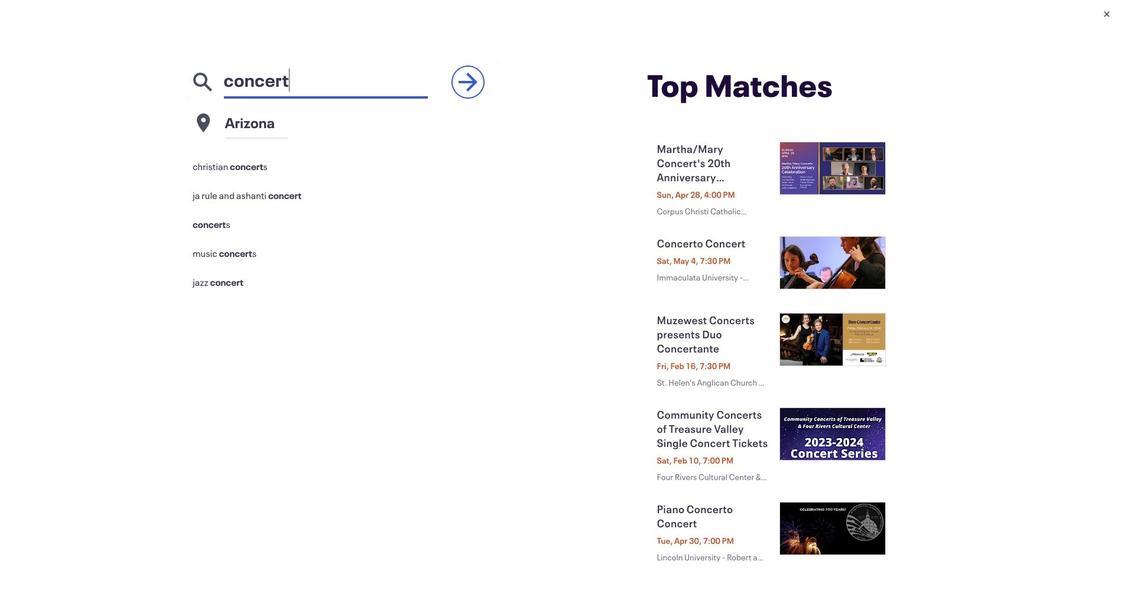 Task type: vqa. For each thing, say whether or not it's contained in the screenshot.
the arizona wine festival @ heritage square 2024 primary image
yes



Task type: describe. For each thing, give the bounding box(es) containing it.
open search bar element
[[105, 5, 721, 31]]

run search image
[[454, 68, 482, 96]]

map region
[[673, 35, 1121, 611]]

the arizona wine festival @ heritage square 2024 primary image image
[[173, 118, 303, 183]]



Task type: locate. For each thing, give the bounding box(es) containing it.
alert dialog
[[0, 0, 1121, 611]]

sign up element
[[1079, 12, 1107, 24]]

menu
[[191, 152, 499, 297]]

None search field
[[224, 61, 428, 99]]

None text field
[[225, 106, 497, 139]]

2024 truck camper adventure quartzsite rally primary image image
[[173, 212, 303, 277]]



